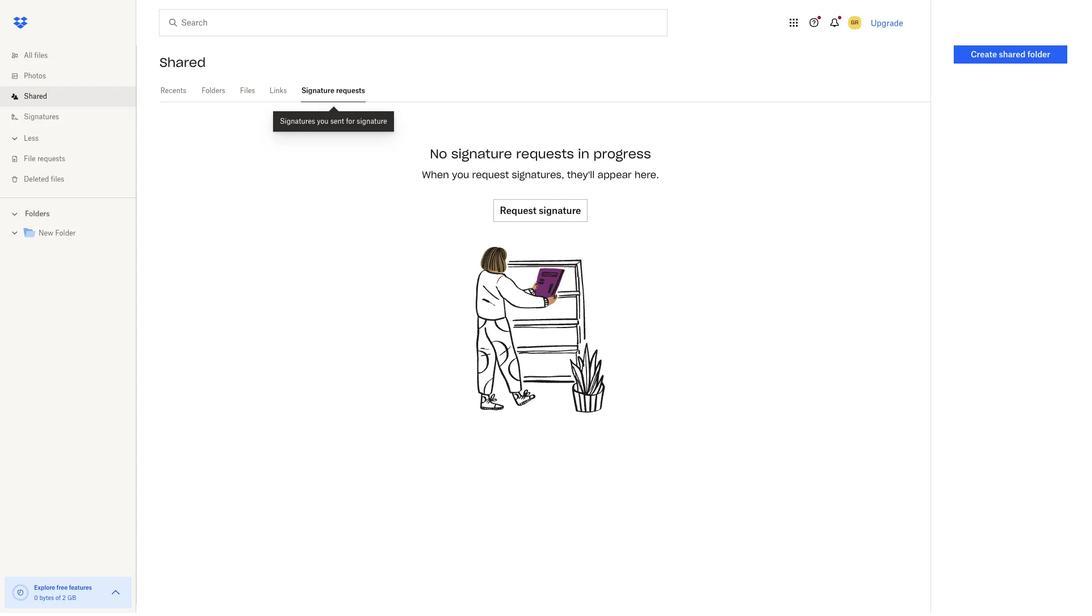 Task type: vqa. For each thing, say whether or not it's contained in the screenshot.
'FILE' within list
no



Task type: locate. For each thing, give the bounding box(es) containing it.
no
[[430, 146, 447, 162]]

create
[[971, 49, 997, 59]]

signature for no signature requests in progress
[[451, 146, 512, 162]]

shared
[[999, 49, 1026, 59]]

files right all
[[34, 51, 48, 60]]

links
[[270, 86, 287, 95]]

signature
[[301, 86, 334, 95]]

files
[[34, 51, 48, 60], [51, 175, 64, 183]]

1 horizontal spatial folders
[[202, 86, 225, 95]]

requests inside tab list
[[336, 86, 365, 95]]

0 vertical spatial folders
[[202, 86, 225, 95]]

0 horizontal spatial files
[[34, 51, 48, 60]]

folders left files
[[202, 86, 225, 95]]

file
[[24, 154, 36, 163]]

1 vertical spatial folders
[[25, 210, 50, 218]]

signatures up less
[[24, 112, 59, 121]]

2 vertical spatial signature
[[539, 205, 581, 216]]

when you request signatures, they'll appear here.
[[422, 169, 659, 181]]

folder
[[1028, 49, 1051, 59]]

0 horizontal spatial signatures
[[24, 112, 59, 121]]

files right deleted
[[51, 175, 64, 183]]

signatures,
[[512, 169, 564, 181]]

0 vertical spatial signature
[[357, 117, 387, 125]]

links link
[[269, 79, 287, 101]]

folders up new at the left top of page
[[25, 210, 50, 218]]

folders
[[202, 86, 225, 95], [25, 210, 50, 218]]

signature requests link
[[301, 79, 366, 101]]

shared up recents link
[[160, 55, 206, 70]]

in
[[578, 146, 590, 162]]

requests up for
[[336, 86, 365, 95]]

1 vertical spatial files
[[51, 175, 64, 183]]

requests for file requests
[[37, 154, 65, 163]]

you right when
[[452, 169, 469, 181]]

signature inside button
[[539, 205, 581, 216]]

file requests
[[24, 154, 65, 163]]

0 vertical spatial files
[[34, 51, 48, 60]]

0 horizontal spatial requests
[[37, 154, 65, 163]]

free
[[57, 584, 68, 591]]

signatures
[[24, 112, 59, 121], [280, 117, 315, 125]]

request
[[500, 205, 537, 216]]

1 horizontal spatial requests
[[336, 86, 365, 95]]

folder
[[55, 229, 76, 237]]

signature down the "when you request signatures, they'll appear here." at the top of page
[[539, 205, 581, 216]]

list
[[0, 39, 136, 198]]

1 horizontal spatial shared
[[160, 55, 206, 70]]

for
[[346, 117, 355, 125]]

features
[[69, 584, 92, 591]]

1 horizontal spatial files
[[51, 175, 64, 183]]

signatures for signatures
[[24, 112, 59, 121]]

0 horizontal spatial you
[[317, 117, 329, 125]]

1 vertical spatial signature
[[451, 146, 512, 162]]

1 vertical spatial you
[[452, 169, 469, 181]]

0 vertical spatial you
[[317, 117, 329, 125]]

all files
[[24, 51, 48, 60]]

signature up request
[[451, 146, 512, 162]]

explore free features 0 bytes of 2 gb
[[34, 584, 92, 601]]

when
[[422, 169, 449, 181]]

quota usage element
[[11, 584, 30, 602]]

tab list containing recents
[[160, 79, 931, 102]]

explore
[[34, 584, 55, 591]]

1 horizontal spatial signature
[[451, 146, 512, 162]]

bytes
[[39, 595, 54, 601]]

2 horizontal spatial signature
[[539, 205, 581, 216]]

requests right "file"
[[37, 154, 65, 163]]

signatures for signatures you sent for signature
[[280, 117, 315, 125]]

0 horizontal spatial shared
[[24, 92, 47, 101]]

upgrade link
[[871, 18, 903, 28]]

gr button
[[846, 14, 864, 32]]

1 horizontal spatial signatures
[[280, 117, 315, 125]]

shared down photos
[[24, 92, 47, 101]]

new folder link
[[23, 226, 127, 241]]

you
[[317, 117, 329, 125], [452, 169, 469, 181]]

deleted files
[[24, 175, 64, 183]]

shared
[[160, 55, 206, 70], [24, 92, 47, 101]]

tab list
[[160, 79, 931, 102]]

signatures link
[[9, 107, 136, 127]]

1 horizontal spatial you
[[452, 169, 469, 181]]

shared inside list item
[[24, 92, 47, 101]]

signature requests
[[301, 86, 365, 95]]

requests up the "when you request signatures, they'll appear here." at the top of page
[[516, 146, 574, 162]]

photos
[[24, 72, 46, 80]]

signature
[[357, 117, 387, 125], [451, 146, 512, 162], [539, 205, 581, 216]]

less image
[[9, 133, 20, 144]]

folders inside folders 'link'
[[202, 86, 225, 95]]

signature right for
[[357, 117, 387, 125]]

folders inside folders button
[[25, 210, 50, 218]]

gr
[[851, 19, 859, 26]]

0 horizontal spatial folders
[[25, 210, 50, 218]]

signatures inside list
[[24, 112, 59, 121]]

you left 'sent'
[[317, 117, 329, 125]]

requests
[[336, 86, 365, 95], [516, 146, 574, 162], [37, 154, 65, 163]]

1 vertical spatial shared
[[24, 92, 47, 101]]

signatures down links
[[280, 117, 315, 125]]



Task type: describe. For each thing, give the bounding box(es) containing it.
Search in folder "Dropbox" text field
[[181, 16, 644, 29]]

files for all files
[[34, 51, 48, 60]]

shared list item
[[0, 86, 136, 107]]

files for deleted files
[[51, 175, 64, 183]]

files
[[240, 86, 255, 95]]

you for signatures
[[317, 117, 329, 125]]

illustration of an empty shelf image
[[455, 245, 626, 415]]

files link
[[240, 79, 256, 101]]

0 horizontal spatial signature
[[357, 117, 387, 125]]

less
[[24, 134, 39, 143]]

request signature button
[[493, 199, 588, 222]]

no signature requests in progress
[[430, 146, 651, 162]]

deleted files link
[[9, 169, 136, 190]]

upgrade
[[871, 18, 903, 28]]

create shared folder
[[971, 49, 1051, 59]]

all
[[24, 51, 33, 60]]

new
[[39, 229, 53, 237]]

of
[[56, 595, 61, 601]]

dropbox image
[[9, 11, 32, 34]]

requests for signature requests
[[336, 86, 365, 95]]

signature for request signature
[[539, 205, 581, 216]]

here.
[[635, 169, 659, 181]]

photos link
[[9, 66, 136, 86]]

list containing all files
[[0, 39, 136, 198]]

recents link
[[160, 79, 187, 101]]

file requests link
[[9, 149, 136, 169]]

you for when
[[452, 169, 469, 181]]

signatures you sent for signature
[[280, 117, 387, 125]]

sent
[[330, 117, 344, 125]]

they'll
[[567, 169, 595, 181]]

progress
[[594, 146, 651, 162]]

0
[[34, 595, 38, 601]]

new folder
[[39, 229, 76, 237]]

folders link
[[201, 79, 226, 101]]

2 horizontal spatial requests
[[516, 146, 574, 162]]

deleted
[[24, 175, 49, 183]]

all files link
[[9, 45, 136, 66]]

create shared folder button
[[954, 45, 1068, 64]]

request
[[472, 169, 509, 181]]

recents
[[160, 86, 186, 95]]

shared link
[[9, 86, 136, 107]]

appear
[[598, 169, 632, 181]]

request signature
[[500, 205, 581, 216]]

2
[[62, 595, 66, 601]]

gb
[[67, 595, 76, 601]]

folders button
[[0, 205, 136, 222]]

0 vertical spatial shared
[[160, 55, 206, 70]]



